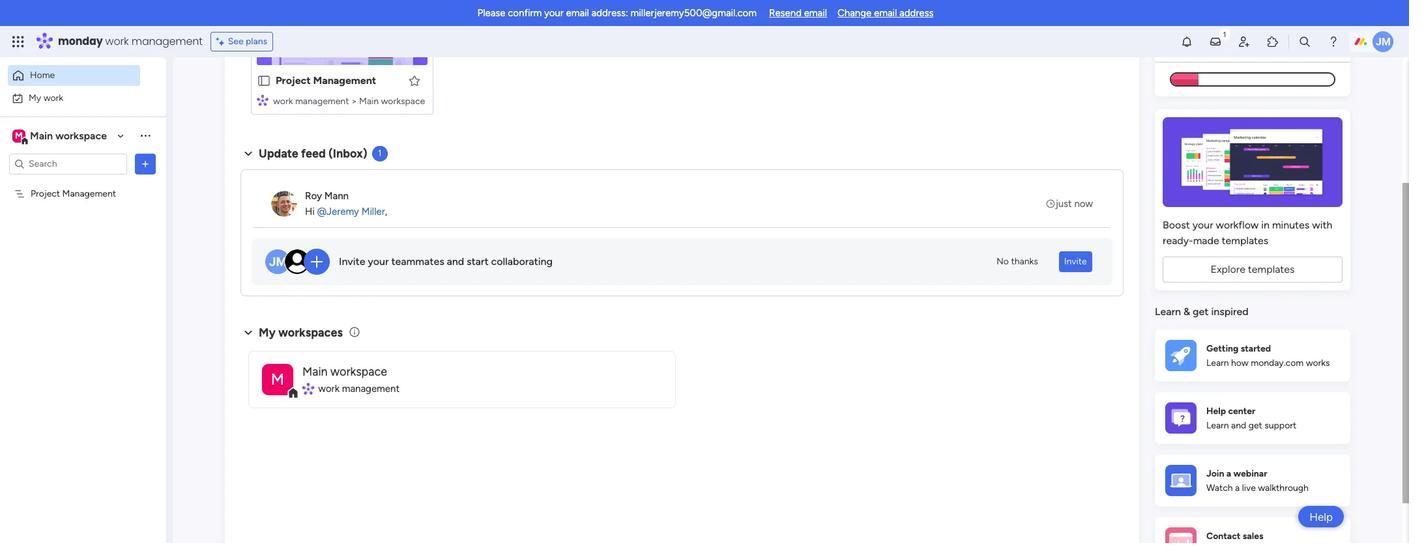 Task type: locate. For each thing, give the bounding box(es) containing it.
1 image
[[1219, 27, 1230, 41]]

m inside workspace image
[[15, 130, 23, 141]]

learn down center
[[1206, 420, 1229, 431]]

help for help
[[1309, 511, 1333, 524]]

1 vertical spatial workspace
[[55, 129, 107, 142]]

inbox image
[[1209, 35, 1222, 48]]

options image
[[139, 157, 152, 170]]

teammates
[[391, 256, 444, 268]]

get right the '&'
[[1193, 306, 1209, 318]]

0 horizontal spatial get
[[1193, 306, 1209, 318]]

>
[[351, 96, 357, 107]]

templates
[[1222, 234, 1268, 247], [1248, 263, 1295, 276]]

templates right explore
[[1248, 263, 1295, 276]]

project management list box
[[0, 180, 166, 381]]

work inside button
[[43, 92, 63, 103]]

main inside workspace selection element
[[30, 129, 53, 142]]

workspace down add to favorites image
[[381, 96, 425, 107]]

1 horizontal spatial get
[[1249, 420, 1262, 431]]

jeremy miller image
[[1373, 31, 1393, 52]]

0 horizontal spatial project
[[31, 188, 60, 199]]

0 vertical spatial workspace
[[381, 96, 425, 107]]

just
[[1056, 198, 1072, 210]]

learn
[[1155, 306, 1181, 318], [1206, 358, 1229, 369], [1206, 420, 1229, 431]]

templates image image
[[1167, 117, 1339, 207]]

workspace selection element
[[12, 128, 109, 145]]

start
[[467, 256, 489, 268]]

1 vertical spatial m
[[271, 370, 284, 389]]

1 vertical spatial main
[[30, 129, 53, 142]]

0 horizontal spatial your
[[368, 256, 389, 268]]

my inside button
[[29, 92, 41, 103]]

invite button
[[1059, 252, 1092, 272]]

option
[[0, 182, 166, 184]]

workspace
[[381, 96, 425, 107], [55, 129, 107, 142], [330, 365, 387, 379]]

email left 'address:'
[[566, 7, 589, 19]]

1 vertical spatial help
[[1309, 511, 1333, 524]]

workspace options image
[[139, 129, 152, 142]]

main right >
[[359, 96, 379, 107]]

learn inside help center learn and get support
[[1206, 420, 1229, 431]]

1
[[378, 148, 382, 159]]

boost your workflow in minutes with ready-made templates
[[1163, 219, 1332, 247]]

my down home
[[29, 92, 41, 103]]

public board image
[[257, 74, 271, 88]]

learn inside getting started learn how monday.com works
[[1206, 358, 1229, 369]]

project management up "work management > main workspace"
[[276, 74, 376, 87]]

invite inside button
[[1064, 256, 1087, 267]]

work down home
[[43, 92, 63, 103]]

1 vertical spatial my
[[259, 326, 276, 340]]

workspace up work management
[[330, 365, 387, 379]]

monday work management
[[58, 34, 202, 49]]

email
[[566, 7, 589, 19], [804, 7, 827, 19], [874, 7, 897, 19]]

search everything image
[[1298, 35, 1311, 48]]

a right join
[[1226, 468, 1231, 479]]

m inside workspace icon
[[271, 370, 284, 389]]

help center element
[[1155, 393, 1350, 445]]

2 vertical spatial workspace
[[330, 365, 387, 379]]

help
[[1206, 406, 1226, 417], [1309, 511, 1333, 524]]

and left start
[[447, 256, 464, 268]]

1 horizontal spatial a
[[1235, 483, 1240, 494]]

invite
[[339, 256, 365, 268], [1064, 256, 1087, 267]]

watch
[[1206, 483, 1233, 494]]

0 vertical spatial main
[[359, 96, 379, 107]]

1 vertical spatial and
[[1231, 420, 1246, 431]]

2 vertical spatial main
[[302, 365, 328, 379]]

and for start
[[447, 256, 464, 268]]

main right workspace icon
[[302, 365, 328, 379]]

get
[[1193, 306, 1209, 318], [1249, 420, 1262, 431]]

2 email from the left
[[804, 7, 827, 19]]

0 vertical spatial my
[[29, 92, 41, 103]]

0 horizontal spatial main
[[30, 129, 53, 142]]

home button
[[8, 65, 140, 86]]

project down search in workspace field
[[31, 188, 60, 199]]

1 horizontal spatial invite
[[1064, 256, 1087, 267]]

my
[[29, 92, 41, 103], [259, 326, 276, 340]]

explore templates button
[[1163, 257, 1343, 283]]

0 horizontal spatial invite
[[339, 256, 365, 268]]

address:
[[592, 7, 628, 19]]

0 vertical spatial help
[[1206, 406, 1226, 417]]

close update feed (inbox) image
[[240, 146, 256, 162]]

see plans
[[228, 36, 267, 47]]

0 vertical spatial management
[[313, 74, 376, 87]]

my right the close my workspaces image
[[259, 326, 276, 340]]

1 horizontal spatial and
[[1231, 420, 1246, 431]]

your left teammates at left
[[368, 256, 389, 268]]

main right workspace image
[[30, 129, 53, 142]]

help inside button
[[1309, 511, 1333, 524]]

1 vertical spatial your
[[1193, 219, 1213, 231]]

0 horizontal spatial project management
[[31, 188, 116, 199]]

learn for getting
[[1206, 358, 1229, 369]]

and inside help center learn and get support
[[1231, 420, 1246, 431]]

0 horizontal spatial management
[[62, 188, 116, 199]]

management down search in workspace field
[[62, 188, 116, 199]]

management
[[313, 74, 376, 87], [62, 188, 116, 199]]

workspaces
[[278, 326, 343, 340]]

my work
[[29, 92, 63, 103]]

my workspaces
[[259, 326, 343, 340]]

a
[[1226, 468, 1231, 479], [1235, 483, 1240, 494]]

templates down workflow
[[1222, 234, 1268, 247]]

help button
[[1298, 506, 1344, 528]]

0 vertical spatial templates
[[1222, 234, 1268, 247]]

help for help center learn and get support
[[1206, 406, 1226, 417]]

email right change
[[874, 7, 897, 19]]

monday
[[58, 34, 103, 49]]

help image
[[1327, 35, 1340, 48]]

your
[[544, 7, 564, 19], [1193, 219, 1213, 231], [368, 256, 389, 268]]

0 vertical spatial project management
[[276, 74, 376, 87]]

0 vertical spatial a
[[1226, 468, 1231, 479]]

a left live
[[1235, 483, 1240, 494]]

1 horizontal spatial main
[[302, 365, 328, 379]]

with
[[1312, 219, 1332, 231]]

0 vertical spatial and
[[447, 256, 464, 268]]

learn left the '&'
[[1155, 306, 1181, 318]]

1 horizontal spatial my
[[259, 326, 276, 340]]

1 vertical spatial a
[[1235, 483, 1240, 494]]

m
[[15, 130, 23, 141], [271, 370, 284, 389]]

2 vertical spatial your
[[368, 256, 389, 268]]

and down center
[[1231, 420, 1246, 431]]

work up "update"
[[273, 96, 293, 107]]

0 vertical spatial get
[[1193, 306, 1209, 318]]

work management
[[318, 383, 400, 395]]

getting started element
[[1155, 330, 1350, 382]]

in
[[1261, 219, 1270, 231]]

1 horizontal spatial help
[[1309, 511, 1333, 524]]

0 vertical spatial m
[[15, 130, 23, 141]]

3 email from the left
[[874, 7, 897, 19]]

(inbox)
[[328, 147, 367, 161]]

1 vertical spatial project management
[[31, 188, 116, 199]]

0 horizontal spatial and
[[447, 256, 464, 268]]

work right workspace icon
[[318, 383, 340, 395]]

workspace up search in workspace field
[[55, 129, 107, 142]]

your right confirm
[[544, 7, 564, 19]]

1 vertical spatial learn
[[1206, 358, 1229, 369]]

1 horizontal spatial m
[[271, 370, 284, 389]]

get down center
[[1249, 420, 1262, 431]]

and
[[447, 256, 464, 268], [1231, 420, 1246, 431]]

close my workspaces image
[[240, 325, 256, 341]]

main workspace
[[30, 129, 107, 142], [302, 365, 387, 379]]

project right public board image
[[276, 74, 311, 87]]

your up made
[[1193, 219, 1213, 231]]

1 vertical spatial project
[[31, 188, 60, 199]]

2 vertical spatial learn
[[1206, 420, 1229, 431]]

email right resend
[[804, 7, 827, 19]]

1 horizontal spatial your
[[544, 7, 564, 19]]

0 horizontal spatial m
[[15, 130, 23, 141]]

project management down search in workspace field
[[31, 188, 116, 199]]

help inside help center learn and get support
[[1206, 406, 1226, 417]]

learn down getting
[[1206, 358, 1229, 369]]

change
[[838, 7, 872, 19]]

main workspace up search in workspace field
[[30, 129, 107, 142]]

work right monday
[[105, 34, 129, 49]]

0 horizontal spatial email
[[566, 7, 589, 19]]

main
[[359, 96, 379, 107], [30, 129, 53, 142], [302, 365, 328, 379]]

getting
[[1206, 343, 1239, 354]]

center
[[1228, 406, 1255, 417]]

0 horizontal spatial a
[[1226, 468, 1231, 479]]

2 vertical spatial management
[[342, 383, 400, 395]]

1 vertical spatial get
[[1249, 420, 1262, 431]]

0 horizontal spatial help
[[1206, 406, 1226, 417]]

project management
[[276, 74, 376, 87], [31, 188, 116, 199]]

1 vertical spatial templates
[[1248, 263, 1295, 276]]

no thanks
[[997, 256, 1038, 267]]

2 horizontal spatial email
[[874, 7, 897, 19]]

work management > main workspace
[[273, 96, 425, 107]]

select product image
[[12, 35, 25, 48]]

0 horizontal spatial main workspace
[[30, 129, 107, 142]]

2 horizontal spatial your
[[1193, 219, 1213, 231]]

live
[[1242, 483, 1256, 494]]

main workspace up work management
[[302, 365, 387, 379]]

0 vertical spatial project
[[276, 74, 311, 87]]

management up "work management > main workspace"
[[313, 74, 376, 87]]

0 horizontal spatial my
[[29, 92, 41, 103]]

management
[[131, 34, 202, 49], [295, 96, 349, 107], [342, 383, 400, 395]]

get inside help center learn and get support
[[1249, 420, 1262, 431]]

0 vertical spatial main workspace
[[30, 129, 107, 142]]

your inside boost your workflow in minutes with ready-made templates
[[1193, 219, 1213, 231]]

project
[[276, 74, 311, 87], [31, 188, 60, 199]]

and for get
[[1231, 420, 1246, 431]]

1 vertical spatial main workspace
[[302, 365, 387, 379]]

1 vertical spatial management
[[295, 96, 349, 107]]

0 vertical spatial management
[[131, 34, 202, 49]]

work
[[105, 34, 129, 49], [43, 92, 63, 103], [273, 96, 293, 107], [318, 383, 340, 395]]

1 horizontal spatial email
[[804, 7, 827, 19]]

1 vertical spatial management
[[62, 188, 116, 199]]

1 horizontal spatial management
[[313, 74, 376, 87]]

1 email from the left
[[566, 7, 589, 19]]

project management inside list box
[[31, 188, 116, 199]]

0 vertical spatial learn
[[1155, 306, 1181, 318]]



Task type: vqa. For each thing, say whether or not it's contained in the screenshot.
list box
no



Task type: describe. For each thing, give the bounding box(es) containing it.
explore
[[1211, 263, 1245, 276]]

made
[[1193, 234, 1219, 247]]

please confirm your email address: millerjeremy500@gmail.com
[[477, 7, 757, 19]]

works
[[1306, 358, 1330, 369]]

workspace image
[[12, 129, 25, 143]]

resend
[[769, 7, 802, 19]]

confirm
[[508, 7, 542, 19]]

explore templates
[[1211, 263, 1295, 276]]

invite members image
[[1238, 35, 1251, 48]]

millerjeremy500@gmail.com
[[631, 7, 757, 19]]

email for change email address
[[874, 7, 897, 19]]

templates inside explore templates button
[[1248, 263, 1295, 276]]

apps image
[[1266, 35, 1279, 48]]

sales
[[1243, 531, 1263, 542]]

workflow
[[1216, 219, 1259, 231]]

ready-
[[1163, 234, 1193, 247]]

workspace image
[[262, 364, 293, 395]]

roy
[[305, 190, 322, 202]]

2 horizontal spatial main
[[359, 96, 379, 107]]

m for workspace icon
[[271, 370, 284, 389]]

add to favorites image
[[408, 74, 421, 87]]

change email address
[[838, 7, 934, 19]]

see plans button
[[210, 32, 273, 51]]

home
[[30, 70, 55, 81]]

contact
[[1206, 531, 1241, 542]]

address
[[899, 7, 934, 19]]

1 horizontal spatial project
[[276, 74, 311, 87]]

Search in workspace field
[[27, 156, 109, 171]]

learn for help
[[1206, 420, 1229, 431]]

resend email
[[769, 7, 827, 19]]

your for invite your teammates and start collaborating
[[368, 256, 389, 268]]

join a webinar element
[[1155, 455, 1350, 507]]

collaborating
[[491, 256, 553, 268]]

notifications image
[[1180, 35, 1193, 48]]

m for workspace image
[[15, 130, 23, 141]]

email for resend email
[[804, 7, 827, 19]]

inspired
[[1211, 306, 1249, 318]]

management for work management
[[342, 383, 400, 395]]

1 horizontal spatial main workspace
[[302, 365, 387, 379]]

how
[[1231, 358, 1249, 369]]

join
[[1206, 468, 1224, 479]]

project inside list box
[[31, 188, 60, 199]]

change email address link
[[838, 7, 934, 19]]

minutes
[[1272, 219, 1310, 231]]

help center learn and get support
[[1206, 406, 1297, 431]]

1 horizontal spatial project management
[[276, 74, 376, 87]]

walkthrough
[[1258, 483, 1309, 494]]

just now
[[1056, 198, 1093, 210]]

now
[[1074, 198, 1093, 210]]

getting started learn how monday.com works
[[1206, 343, 1330, 369]]

my work button
[[8, 88, 140, 109]]

see
[[228, 36, 244, 47]]

your for boost your workflow in minutes with ready-made templates
[[1193, 219, 1213, 231]]

feed
[[301, 147, 326, 161]]

no
[[997, 256, 1009, 267]]

update feed (inbox)
[[259, 147, 367, 161]]

started
[[1241, 343, 1271, 354]]

roy mann
[[305, 190, 349, 202]]

invite for invite your teammates and start collaborating
[[339, 256, 365, 268]]

contact sales element
[[1155, 518, 1350, 544]]

my for my workspaces
[[259, 326, 276, 340]]

invite for invite
[[1064, 256, 1087, 267]]

boost
[[1163, 219, 1190, 231]]

roy mann image
[[271, 191, 297, 217]]

plans
[[246, 36, 267, 47]]

my for my work
[[29, 92, 41, 103]]

templates inside boost your workflow in minutes with ready-made templates
[[1222, 234, 1268, 247]]

thanks
[[1011, 256, 1038, 267]]

0 vertical spatial your
[[544, 7, 564, 19]]

update
[[259, 147, 298, 161]]

webinar
[[1234, 468, 1267, 479]]

mann
[[324, 190, 349, 202]]

no thanks button
[[991, 252, 1043, 272]]

learn & get inspired
[[1155, 306, 1249, 318]]

management for work management > main workspace
[[295, 96, 349, 107]]

main workspace inside workspace selection element
[[30, 129, 107, 142]]

monday.com
[[1251, 358, 1304, 369]]

management inside the 'project management' list box
[[62, 188, 116, 199]]

support
[[1265, 420, 1297, 431]]

invite your teammates and start collaborating
[[339, 256, 553, 268]]

contact sales
[[1206, 531, 1263, 542]]

join a webinar watch a live walkthrough
[[1206, 468, 1309, 494]]

please
[[477, 7, 505, 19]]

resend email link
[[769, 7, 827, 19]]

&
[[1183, 306, 1190, 318]]



